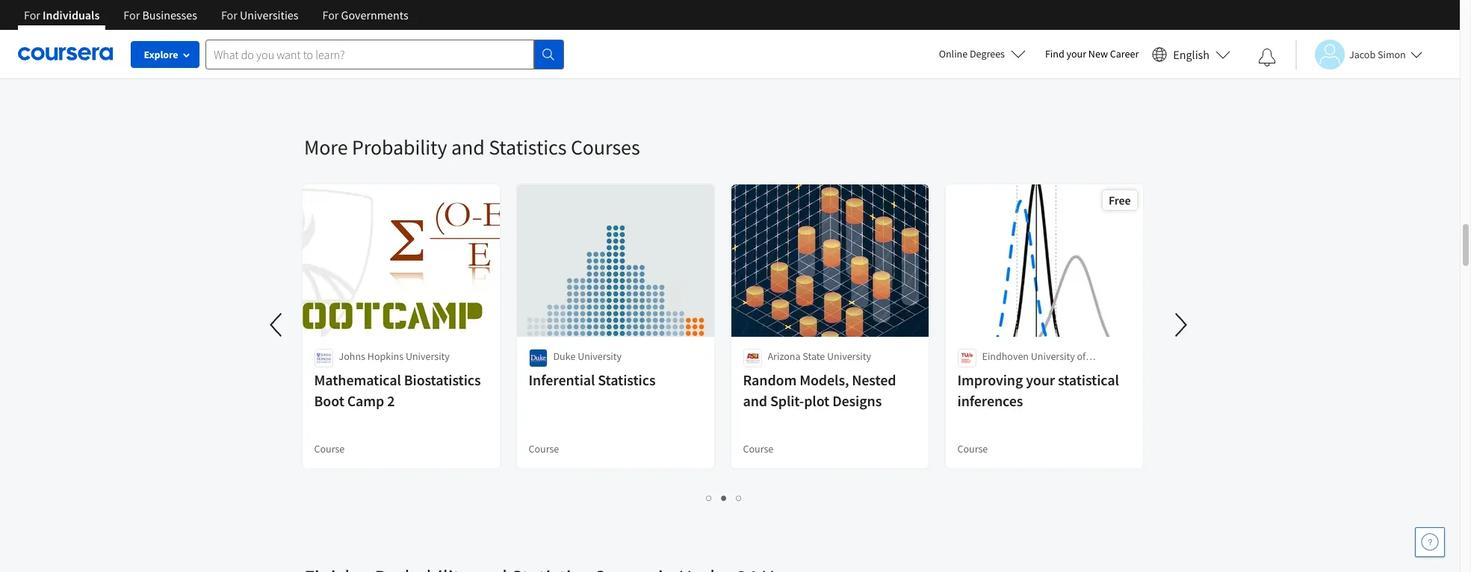 Task type: describe. For each thing, give the bounding box(es) containing it.
statistical
[[1058, 371, 1120, 389]]

show notifications image
[[1258, 49, 1276, 67]]

models,
[[800, 371, 850, 389]]

for for governments
[[322, 7, 339, 22]]

for governments
[[322, 7, 408, 22]]

more
[[304, 134, 348, 161]]

inferential statistics
[[529, 371, 656, 389]]

for businesses
[[124, 7, 197, 22]]

online degrees
[[939, 47, 1005, 61]]

courses
[[571, 134, 640, 161]]

arizona state university
[[768, 350, 872, 363]]

eindhoven
[[983, 350, 1029, 363]]

career
[[1110, 47, 1139, 61]]

eindhoven university of technology image
[[958, 349, 977, 368]]

johns
[[339, 350, 366, 363]]

arizona state university image
[[744, 349, 762, 368]]

jacob simon button
[[1296, 39, 1423, 69]]

english button
[[1147, 30, 1237, 78]]

state
[[803, 350, 826, 363]]

eindhoven university of technology
[[983, 350, 1086, 378]]

designs
[[833, 392, 882, 410]]

more probability and statistics courses carousel element
[[259, 89, 1199, 519]]

find your new career link
[[1038, 45, 1147, 64]]

2 inside button
[[721, 491, 727, 505]]

your for improving
[[1026, 371, 1056, 389]]

inferential
[[529, 371, 595, 389]]

university inside the 'eindhoven university of technology'
[[1031, 350, 1075, 363]]

chevron down image
[[57, 23, 68, 33]]

course for mathematical biostatistics boot camp 2
[[315, 442, 345, 456]]

1 list from the top
[[304, 59, 1145, 75]]

2 university from the left
[[578, 350, 622, 363]]

nested
[[852, 371, 897, 389]]

for individuals
[[24, 7, 100, 22]]

technology
[[983, 365, 1033, 378]]

for universities
[[221, 7, 299, 22]]

simon
[[1378, 47, 1406, 61]]

degrees
[[970, 47, 1005, 61]]

mathematical biostatistics boot camp 2
[[315, 371, 481, 410]]

2 inside mathematical biostatistics boot camp 2
[[388, 392, 395, 410]]

random models, nested and split-plot designs
[[744, 371, 897, 410]]

previous slide image
[[259, 307, 295, 343]]

biostatistics
[[404, 371, 481, 389]]

boot
[[315, 392, 345, 410]]

1 button
[[702, 489, 717, 507]]

random
[[744, 371, 797, 389]]

1 university from the left
[[406, 350, 450, 363]]

find
[[1045, 47, 1065, 61]]

plot
[[805, 392, 830, 410]]

businesses
[[142, 7, 197, 22]]



Task type: vqa. For each thing, say whether or not it's contained in the screenshot.
2 button
yes



Task type: locate. For each thing, give the bounding box(es) containing it.
1 vertical spatial list
[[304, 489, 1145, 507]]

for for universities
[[221, 7, 238, 22]]

duke university
[[554, 350, 622, 363]]

for for businesses
[[124, 7, 140, 22]]

coursera image
[[18, 42, 113, 66]]

your right find on the right top of the page
[[1067, 47, 1087, 61]]

list containing 1
[[304, 489, 1145, 507]]

course down boot
[[315, 442, 345, 456]]

for for individuals
[[24, 7, 40, 22]]

1 horizontal spatial statistics
[[598, 371, 656, 389]]

probability
[[352, 134, 447, 161]]

online
[[939, 47, 968, 61]]

3
[[736, 491, 742, 505]]

english
[[1173, 47, 1210, 62]]

universities
[[240, 7, 299, 22]]

university up "nested"
[[828, 350, 872, 363]]

your for find
[[1067, 47, 1087, 61]]

and inside random models, nested and split-plot designs
[[744, 392, 768, 410]]

1 vertical spatial and
[[744, 392, 768, 410]]

johns hopkins university image
[[315, 349, 333, 368]]

course for random models, nested and split-plot designs
[[744, 442, 774, 456]]

course down 'inferences'
[[958, 442, 988, 456]]

course for improving your statistical inferences
[[958, 442, 988, 456]]

0 horizontal spatial statistics
[[489, 134, 567, 161]]

for left governments on the left top of the page
[[322, 7, 339, 22]]

for left universities
[[221, 7, 238, 22]]

your
[[1067, 47, 1087, 61], [1026, 371, 1056, 389]]

2 right camp
[[388, 392, 395, 410]]

and right probability
[[451, 134, 485, 161]]

explore
[[144, 48, 178, 61]]

improving your statistical inferences
[[958, 371, 1120, 410]]

1 vertical spatial your
[[1026, 371, 1056, 389]]

university up the biostatistics
[[406, 350, 450, 363]]

explore button
[[131, 41, 200, 68]]

arizona
[[768, 350, 801, 363]]

for left the individuals
[[24, 7, 40, 22]]

free
[[1109, 193, 1131, 208]]

course for inferential statistics
[[529, 442, 560, 456]]

0 vertical spatial your
[[1067, 47, 1087, 61]]

0 vertical spatial 2
[[388, 392, 395, 410]]

What do you want to learn? text field
[[205, 39, 534, 69]]

2 button
[[717, 489, 732, 507]]

for
[[24, 7, 40, 22], [124, 7, 140, 22], [221, 7, 238, 22], [322, 7, 339, 22]]

jacob
[[1350, 47, 1376, 61]]

2 left 3 button
[[721, 491, 727, 505]]

4 university from the left
[[1031, 350, 1075, 363]]

2 for from the left
[[124, 7, 140, 22]]

statistics
[[489, 134, 567, 161], [598, 371, 656, 389]]

online degrees button
[[927, 37, 1038, 70]]

1 horizontal spatial your
[[1067, 47, 1087, 61]]

0 vertical spatial and
[[451, 134, 485, 161]]

0 vertical spatial list
[[304, 59, 1145, 75]]

0 horizontal spatial your
[[1026, 371, 1056, 389]]

duke university image
[[529, 349, 548, 368]]

0 horizontal spatial and
[[451, 134, 485, 161]]

your inside improving your statistical inferences
[[1026, 371, 1056, 389]]

jacob simon
[[1350, 47, 1406, 61]]

and
[[451, 134, 485, 161], [744, 392, 768, 410]]

2
[[388, 392, 395, 410], [721, 491, 727, 505]]

course link
[[301, 0, 501, 40]]

inferences
[[958, 392, 1024, 410]]

camp
[[348, 392, 385, 410]]

new
[[1089, 47, 1108, 61]]

course up what do you want to learn? text field
[[315, 12, 345, 25]]

1 horizontal spatial 2
[[721, 491, 727, 505]]

for left businesses
[[124, 7, 140, 22]]

course inside course link
[[315, 12, 345, 25]]

3 university from the left
[[828, 350, 872, 363]]

split-
[[771, 392, 805, 410]]

list
[[304, 59, 1145, 75], [304, 489, 1145, 507]]

1 vertical spatial statistics
[[598, 371, 656, 389]]

improving
[[958, 371, 1024, 389]]

more probability and statistics courses
[[304, 134, 640, 161]]

and down random
[[744, 392, 768, 410]]

None search field
[[205, 39, 564, 69]]

banner navigation
[[12, 0, 420, 41]]

mathematical
[[315, 371, 402, 389]]

0 vertical spatial statistics
[[489, 134, 567, 161]]

next slide image
[[1163, 307, 1199, 343]]

3 for from the left
[[221, 7, 238, 22]]

4 for from the left
[[322, 7, 339, 22]]

help center image
[[1421, 534, 1439, 551]]

1 horizontal spatial and
[[744, 392, 768, 410]]

university left of at the right
[[1031, 350, 1075, 363]]

of
[[1078, 350, 1086, 363]]

find your new career
[[1045, 47, 1139, 61]]

2 list from the top
[[304, 489, 1145, 507]]

1 for from the left
[[24, 7, 40, 22]]

individuals
[[43, 7, 100, 22]]

course down inferential
[[529, 442, 560, 456]]

duke
[[554, 350, 576, 363]]

your down eindhoven in the right bottom of the page
[[1026, 371, 1056, 389]]

university
[[406, 350, 450, 363], [578, 350, 622, 363], [828, 350, 872, 363], [1031, 350, 1075, 363]]

0 horizontal spatial 2
[[388, 392, 395, 410]]

university up inferential statistics
[[578, 350, 622, 363]]

johns hopkins university
[[339, 350, 450, 363]]

course up 3 button
[[744, 442, 774, 456]]

course
[[315, 12, 345, 25], [315, 442, 345, 456], [529, 442, 560, 456], [744, 442, 774, 456], [958, 442, 988, 456]]

hopkins
[[368, 350, 404, 363]]

governments
[[341, 7, 408, 22]]

1 vertical spatial 2
[[721, 491, 727, 505]]

1
[[707, 491, 713, 505]]

3 button
[[732, 489, 747, 507]]

list inside the more probability and statistics courses carousel element
[[304, 489, 1145, 507]]



